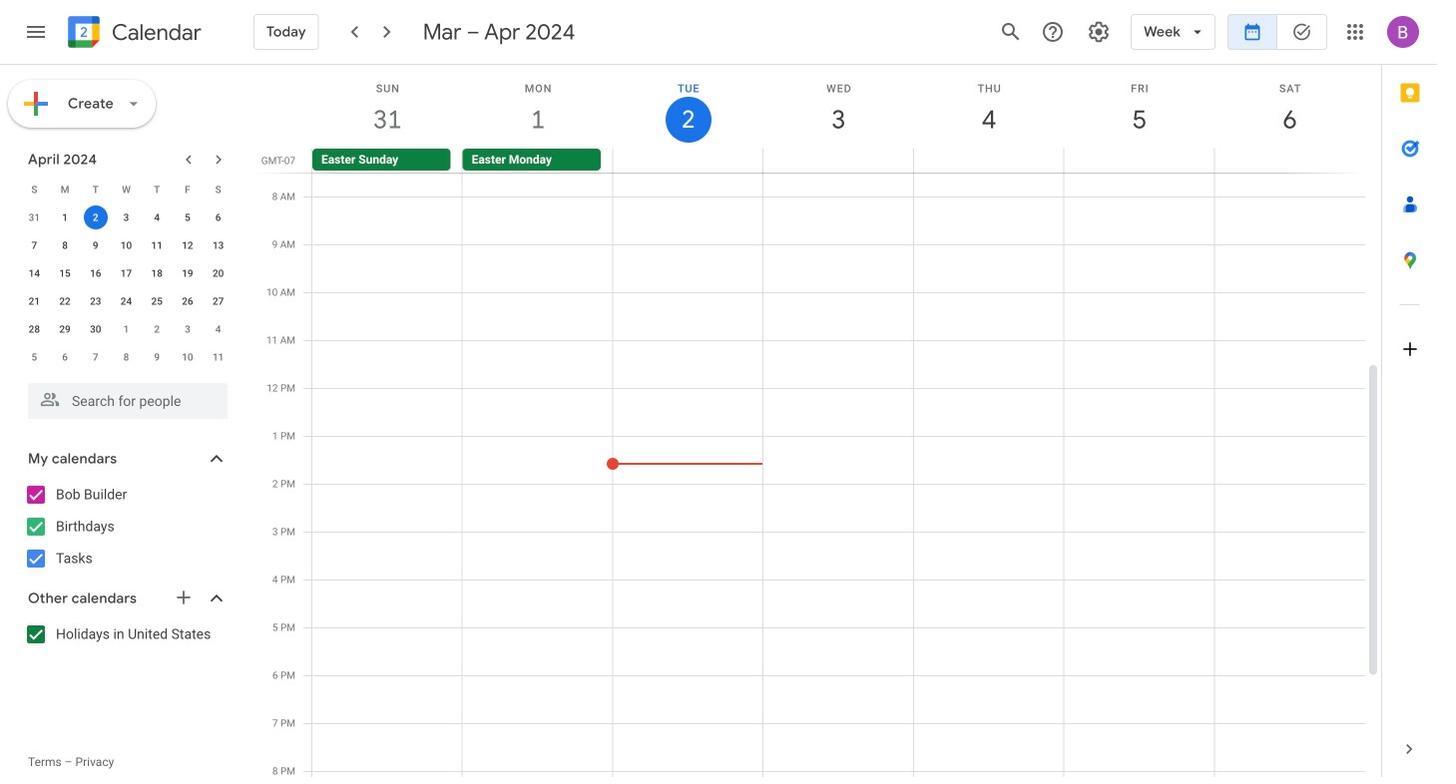 Task type: locate. For each thing, give the bounding box(es) containing it.
may 9 element
[[145, 345, 169, 369]]

15 element
[[53, 262, 77, 285]]

9 element
[[84, 234, 108, 258]]

12 element
[[176, 234, 200, 258]]

may 3 element
[[176, 317, 200, 341]]

11 element
[[145, 234, 169, 258]]

may 7 element
[[84, 345, 108, 369]]

tab list
[[1382, 65, 1437, 722]]

row
[[303, 149, 1381, 173], [19, 176, 234, 204], [19, 204, 234, 232], [19, 232, 234, 260], [19, 260, 234, 287], [19, 287, 234, 315], [19, 315, 234, 343], [19, 343, 234, 371]]

5 element
[[176, 206, 200, 230]]

26 element
[[176, 289, 200, 313]]

row group
[[19, 204, 234, 371]]

grid
[[256, 65, 1381, 778]]

may 4 element
[[206, 317, 230, 341]]

14 element
[[22, 262, 46, 285]]

may 6 element
[[53, 345, 77, 369]]

heading
[[108, 20, 202, 44]]

30 element
[[84, 317, 108, 341]]

27 element
[[206, 289, 230, 313]]

may 11 element
[[206, 345, 230, 369]]

20 element
[[206, 262, 230, 285]]

march 31 element
[[22, 206, 46, 230]]

None search field
[[0, 375, 248, 419]]

cell
[[613, 149, 763, 173], [763, 149, 914, 173], [914, 149, 1064, 173], [1064, 149, 1214, 173], [1214, 149, 1365, 173], [80, 204, 111, 232]]

16 element
[[84, 262, 108, 285]]

april 2024 grid
[[19, 176, 234, 371]]

3 element
[[114, 206, 138, 230]]

may 2 element
[[145, 317, 169, 341]]

6 element
[[206, 206, 230, 230]]



Task type: describe. For each thing, give the bounding box(es) containing it.
1 element
[[53, 206, 77, 230]]

29 element
[[53, 317, 77, 341]]

28 element
[[22, 317, 46, 341]]

heading inside calendar element
[[108, 20, 202, 44]]

may 10 element
[[176, 345, 200, 369]]

21 element
[[22, 289, 46, 313]]

cell inside april 2024 grid
[[80, 204, 111, 232]]

24 element
[[114, 289, 138, 313]]

22 element
[[53, 289, 77, 313]]

23 element
[[84, 289, 108, 313]]

support image
[[1041, 20, 1065, 44]]

18 element
[[145, 262, 169, 285]]

4 element
[[145, 206, 169, 230]]

19 element
[[176, 262, 200, 285]]

13 element
[[206, 234, 230, 258]]

calendar element
[[64, 12, 202, 56]]

settings menu image
[[1087, 20, 1111, 44]]

7 element
[[22, 234, 46, 258]]

10 element
[[114, 234, 138, 258]]

may 8 element
[[114, 345, 138, 369]]

may 1 element
[[114, 317, 138, 341]]

Search for people text field
[[40, 383, 216, 419]]

8 element
[[53, 234, 77, 258]]

17 element
[[114, 262, 138, 285]]

may 5 element
[[22, 345, 46, 369]]

add other calendars image
[[174, 588, 194, 608]]

2, today element
[[84, 206, 108, 230]]

my calendars list
[[4, 479, 248, 575]]

25 element
[[145, 289, 169, 313]]

main drawer image
[[24, 20, 48, 44]]



Task type: vqa. For each thing, say whether or not it's contained in the screenshot.
'19' element
yes



